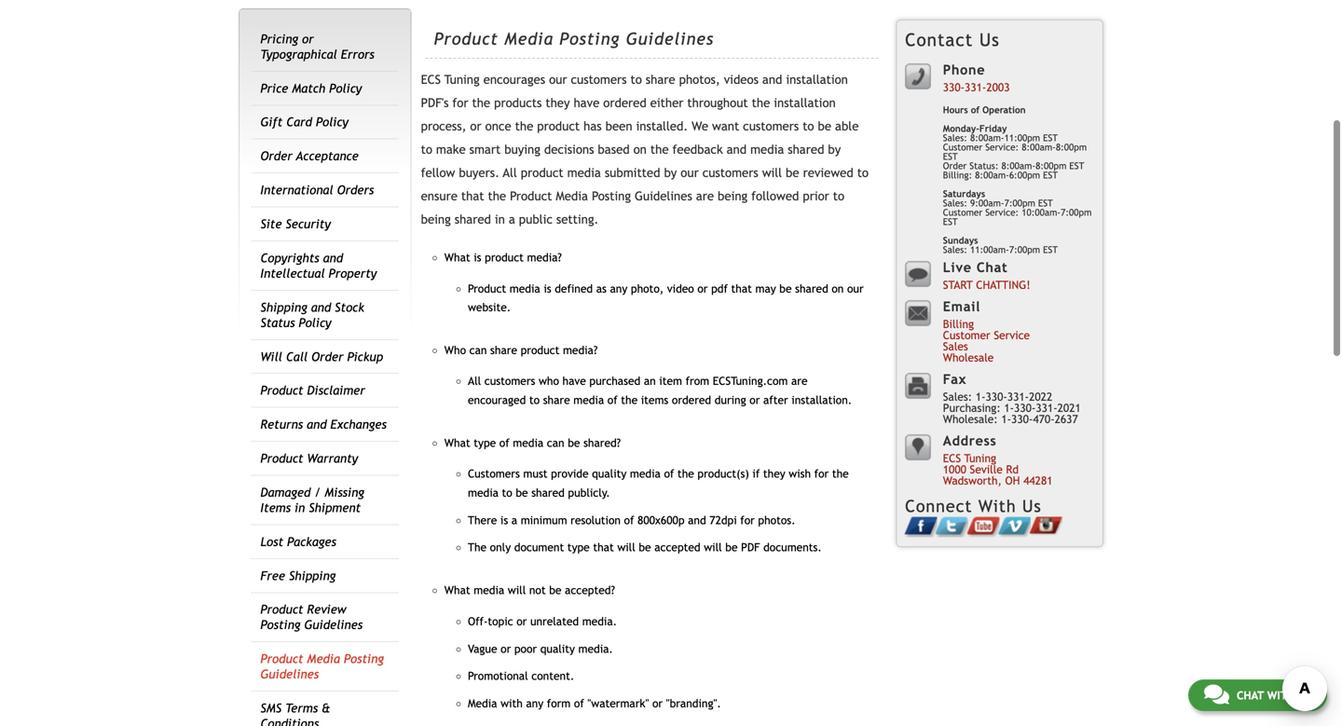 Task type: describe. For each thing, give the bounding box(es) containing it.
tuning inside address ecs tuning 1000 seville rd wadsworth, oh 44281
[[964, 451, 996, 464]]

buying
[[504, 142, 541, 157]]

hours of operation monday-friday sales: 8:00am-11:00pm est customer service: 8:00am-8:00pm est order status: 8:00am-8:00pm est billing: 8:00am-6:00pm est saturdays sales: 9:00am-7:00pm est customer service: 10:00am-7:00pm est sundays sales: 11:00am-7:00pm est
[[943, 104, 1092, 255]]

1 horizontal spatial product media posting guidelines
[[434, 29, 714, 49]]

0 horizontal spatial being
[[421, 212, 451, 227]]

fax
[[943, 371, 967, 387]]

will
[[260, 349, 282, 364]]

quality for media
[[592, 467, 627, 480]]

only
[[490, 541, 511, 554]]

or inside ecs tuning encourages our customers to share photos, videos and installation pdf's for the products they have ordered either throughout the installation process, or once the product has been installed. we want customers to be able to make smart buying decisions based on the feedback and media shared by fellow buyers. all product media submitted by our customers will be reviewed to ensure that the product media posting guidelines are being followed prior to being shared in a public setting.
[[470, 119, 482, 133]]

is for product
[[474, 251, 481, 264]]

call
[[286, 349, 308, 364]]

with
[[978, 496, 1016, 516]]

8:00am- up 6:00pm
[[1022, 142, 1056, 152]]

1 vertical spatial any
[[526, 697, 544, 710]]

reviewed
[[803, 166, 854, 180]]

fellow
[[421, 166, 455, 180]]

product down returns
[[260, 451, 303, 466]]

will down 'there is a minimum resolution of 800x600p and 72dpi for photos.'
[[617, 541, 635, 554]]

6:00pm
[[1009, 170, 1040, 180]]

returns and exchanges
[[260, 417, 387, 432]]

promotional
[[468, 669, 528, 682]]

or inside product media is defined as any photo, video or pdf that may be shared on our website.
[[698, 282, 708, 295]]

what for what type of media can be shared?
[[444, 436, 470, 449]]

product down the public
[[485, 251, 524, 264]]

live chat start chatting!
[[943, 260, 1031, 291]]

2 sales: from the top
[[943, 198, 967, 208]]

have inside all customers who have purchased an item from ecstuning.com are encouraged to share media of the items ordered during or after installation.
[[563, 374, 586, 388]]

to inside all customers who have purchased an item from ecstuning.com are encouraged to share media of the items ordered during or after installation.
[[529, 393, 540, 406]]

to left able
[[803, 119, 814, 133]]

disclaimer
[[307, 383, 365, 398]]

after
[[763, 393, 788, 406]]

they inside ecs tuning encourages our customers to share photos, videos and installation pdf's for the products they have ordered either throughout the installation process, or once the product has been installed. we want customers to be able to make smart buying decisions based on the feedback and media shared by fellow buyers. all product media submitted by our customers will be reviewed to ensure that the product media posting guidelines are being followed prior to being shared in a public setting.
[[546, 96, 570, 110]]

with for media
[[501, 697, 523, 710]]

posting inside the product review posting guidelines
[[260, 618, 301, 632]]

customers right the want
[[743, 119, 799, 133]]

wadsworth,
[[943, 474, 1002, 487]]

10:00am-
[[1022, 207, 1061, 218]]

to up 'been'
[[631, 72, 642, 87]]

photo,
[[631, 282, 664, 295]]

shared inside product media is defined as any photo, video or pdf that may be shared on our website.
[[795, 282, 828, 295]]

if
[[753, 467, 760, 480]]

tuning inside ecs tuning encourages our customers to share photos, videos and installation pdf's for the products they have ordered either throughout the installation process, or once the product has been installed. we want customers to be able to make smart buying decisions based on the feedback and media shared by fellow buyers. all product media submitted by our customers will be reviewed to ensure that the product media posting guidelines are being followed prior to being shared in a public setting.
[[444, 72, 480, 87]]

product inside product media is defined as any photo, video or pdf that may be shared on our website.
[[468, 282, 506, 295]]

product inside the product review posting guidelines
[[260, 602, 303, 617]]

sales link
[[943, 340, 968, 353]]

pricing
[[260, 32, 298, 46]]

phone 330-331-2003
[[943, 62, 1010, 94]]

media up "off-"
[[474, 584, 504, 597]]

2 horizontal spatial 331-
[[1036, 401, 1058, 414]]

1 vertical spatial a
[[512, 513, 517, 526]]

ecs tuning encourages our customers to share photos, videos and installation pdf's for the products they have ordered either throughout the installation process, or once the product has been installed. we want customers to be able to make smart buying decisions based on the feedback and media shared by fellow buyers. all product media submitted by our customers will be reviewed to ensure that the product media posting guidelines are being followed prior to being shared in a public setting.
[[421, 72, 869, 227]]

2 vertical spatial that
[[593, 541, 614, 554]]

1000
[[943, 463, 967, 476]]

1 horizontal spatial for
[[740, 513, 755, 526]]

media up must at the bottom of the page
[[513, 436, 544, 449]]

to right reviewed
[[857, 166, 869, 180]]

media inside all customers who have purchased an item from ecstuning.com are encouraged to share media of the items ordered during or after installation.
[[573, 393, 604, 406]]

lost packages
[[260, 534, 336, 549]]

shipping and stock status policy link
[[260, 300, 364, 330]]

800x600p
[[638, 513, 685, 526]]

of right form
[[574, 697, 584, 710]]

7:00pm down 10:00am-
[[1009, 244, 1040, 255]]

0 horizontal spatial order
[[260, 149, 292, 163]]

has
[[584, 119, 602, 133]]

site
[[260, 217, 282, 231]]

posting up has
[[560, 29, 620, 49]]

the up buying
[[515, 119, 533, 133]]

1 vertical spatial type
[[567, 541, 590, 554]]

1 vertical spatial installation
[[774, 96, 836, 110]]

7:00pm down 6:00pm
[[1004, 198, 1035, 208]]

1 customer from the top
[[943, 142, 983, 152]]

be left able
[[818, 119, 831, 133]]

product media posting guidelines link
[[260, 652, 384, 681]]

0 vertical spatial us
[[980, 29, 1000, 50]]

media with any form of "watermark" or "branding".
[[468, 697, 721, 710]]

0 vertical spatial type
[[474, 436, 496, 449]]

2022
[[1029, 390, 1053, 403]]

what media will not be accepted?
[[444, 584, 615, 597]]

sms terms & conditions link
[[260, 701, 330, 726]]

customers
[[468, 467, 520, 480]]

0 horizontal spatial our
[[549, 72, 567, 87]]

exchanges
[[330, 417, 387, 432]]

or left poor
[[501, 642, 511, 655]]

1 horizontal spatial media?
[[563, 343, 598, 357]]

documents.
[[763, 541, 822, 554]]

media. for vague or poor quality media.
[[578, 642, 613, 655]]

media. for off-topic or unrelated media.
[[582, 615, 617, 628]]

330- up wholesale:
[[986, 390, 1007, 403]]

unrelated
[[530, 615, 579, 628]]

product down buying
[[521, 166, 564, 180]]

be right not
[[549, 584, 562, 597]]

be up followed
[[786, 166, 799, 180]]

product up encourages
[[434, 29, 498, 49]]

or right topic
[[517, 615, 527, 628]]

will inside ecs tuning encourages our customers to share photos, videos and installation pdf's for the products they have ordered either throughout the installation process, or once the product has been installed. we want customers to be able to make smart buying decisions based on the feedback and media shared by fellow buyers. all product media submitted by our customers will be reviewed to ensure that the product media posting guidelines are being followed prior to being shared in a public setting.
[[762, 166, 782, 180]]

start chatting! link
[[943, 278, 1031, 291]]

price
[[260, 81, 288, 95]]

product up decisions in the left of the page
[[537, 119, 580, 133]]

44281
[[1024, 474, 1053, 487]]

of up the only document type that will be accepted will be pdf documents. at the bottom of page
[[624, 513, 634, 526]]

what for what is product media?
[[444, 251, 470, 264]]

330- down 2022
[[1011, 412, 1033, 425]]

1 horizontal spatial order
[[311, 349, 343, 364]]

11:00am-
[[970, 244, 1009, 255]]

and right "videos"
[[762, 72, 782, 87]]

address ecs tuning 1000 seville rd wadsworth, oh 44281
[[943, 433, 1053, 487]]

pdf
[[711, 282, 728, 295]]

seville
[[970, 463, 1003, 476]]

7:00pm right "9:00am-" at top
[[1061, 207, 1092, 218]]

either
[[650, 96, 684, 110]]

what type of media can be shared?
[[444, 436, 621, 449]]

guidelines inside ecs tuning encourages our customers to share photos, videos and installation pdf's for the products they have ordered either throughout the installation process, or once the product has been installed. we want customers to be able to make smart buying decisions based on the feedback and media shared by fellow buyers. all product media submitted by our customers will be reviewed to ensure that the product media posting guidelines are being followed prior to being shared in a public setting.
[[635, 189, 692, 203]]

items
[[260, 500, 291, 515]]

the
[[468, 541, 487, 554]]

media inside product media posting guidelines
[[307, 652, 340, 666]]

0 horizontal spatial share
[[490, 343, 517, 357]]

be inside customers must provide quality media of the product(s) if they wish for the media to be shared publicly.
[[516, 486, 528, 499]]

pdf's
[[421, 96, 449, 110]]

who
[[444, 343, 466, 357]]

product(s)
[[698, 467, 749, 480]]

will down 72dpi
[[704, 541, 722, 554]]

content.
[[532, 669, 574, 682]]

and left 72dpi
[[688, 513, 706, 526]]

1 sales: from the top
[[943, 132, 967, 143]]

or left "branding".
[[652, 697, 663, 710]]

or inside pricing or typographical errors
[[302, 32, 314, 46]]

review
[[307, 602, 346, 617]]

shipment
[[309, 500, 361, 515]]

posting inside product media posting guidelines
[[344, 652, 384, 666]]

that inside product media is defined as any photo, video or pdf that may be shared on our website.
[[731, 282, 752, 295]]

sales: inside fax sales: 1-330-331-2022 purchasing: 1-330-331-2021 wholesale: 1-330-470-2637
[[943, 390, 972, 403]]

item
[[659, 374, 682, 388]]

shared inside customers must provide quality media of the product(s) if they wish for the media to be shared publicly.
[[531, 486, 565, 499]]

and down the want
[[727, 142, 747, 157]]

ordered for share
[[603, 96, 647, 110]]

copyrights and intellectual property
[[260, 251, 377, 280]]

product inside product media posting guidelines
[[260, 652, 303, 666]]

all customers who have purchased an item from ecstuning.com are encouraged to share media of the items ordered during or after installation.
[[468, 374, 852, 406]]

media down customers in the bottom of the page
[[468, 486, 499, 499]]

policy for gift card policy
[[316, 115, 349, 129]]

be left shared? in the bottom left of the page
[[568, 436, 580, 449]]

prior
[[803, 189, 829, 203]]

free shipping
[[260, 568, 336, 583]]

match
[[292, 81, 325, 95]]

2021
[[1058, 401, 1081, 414]]

are inside all customers who have purchased an item from ecstuning.com are encouraged to share media of the items ordered during or after installation.
[[791, 374, 808, 388]]

stock
[[335, 300, 364, 314]]

in inside damaged / missing items in shipment
[[294, 500, 305, 515]]

typographical
[[260, 47, 337, 61]]

from
[[686, 374, 709, 388]]

share inside all customers who have purchased an item from ecstuning.com are encouraged to share media of the items ordered during or after installation.
[[543, 393, 570, 406]]

shared?
[[584, 436, 621, 449]]

8:00am- up status: at top right
[[970, 132, 1004, 143]]

what is product media?
[[444, 251, 562, 264]]

sms terms & conditions
[[260, 701, 330, 726]]

is inside product media is defined as any photo, video or pdf that may be shared on our website.
[[544, 282, 551, 295]]

policy inside shipping and stock status policy
[[299, 315, 331, 330]]

order acceptance link
[[260, 149, 359, 163]]

0 horizontal spatial product media posting guidelines
[[260, 652, 384, 681]]

the left product(s)
[[678, 467, 694, 480]]

make
[[436, 142, 466, 157]]

0 vertical spatial installation
[[786, 72, 848, 87]]

that inside ecs tuning encourages our customers to share photos, videos and installation pdf's for the products they have ordered either throughout the installation process, or once the product has been installed. we want customers to be able to make smart buying decisions based on the feedback and media shared by fellow buyers. all product media submitted by our customers will be reviewed to ensure that the product media posting guidelines are being followed prior to being shared in a public setting.
[[461, 189, 484, 203]]

the down buyers.
[[488, 189, 506, 203]]

phone
[[943, 62, 985, 77]]

terms
[[285, 701, 318, 715]]

photos.
[[758, 513, 796, 526]]

330-331-2003 link
[[943, 80, 1010, 94]]

will call order pickup link
[[260, 349, 383, 364]]

able
[[835, 119, 859, 133]]

330- inside phone 330-331-2003
[[943, 80, 965, 94]]

form
[[547, 697, 571, 710]]

guidelines up photos, on the top right of page
[[626, 29, 714, 49]]

connect with us
[[905, 496, 1042, 516]]

of inside the hours of operation monday-friday sales: 8:00am-11:00pm est customer service: 8:00am-8:00pm est order status: 8:00am-8:00pm est billing: 8:00am-6:00pm est saturdays sales: 9:00am-7:00pm est customer service: 10:00am-7:00pm est sundays sales: 11:00am-7:00pm est
[[971, 104, 980, 115]]

shared down ensure
[[455, 212, 491, 227]]

media down decisions in the left of the page
[[567, 166, 601, 180]]

for inside customers must provide quality media of the product(s) if they wish for the media to be shared publicly.
[[814, 467, 829, 480]]

wish
[[789, 467, 811, 480]]

followed
[[751, 189, 799, 203]]

customers down feedback
[[703, 166, 758, 180]]

8:00am- up "9:00am-" at top
[[975, 170, 1009, 180]]

posting inside ecs tuning encourages our customers to share photos, videos and installation pdf's for the products they have ordered either throughout the installation process, or once the product has been installed. we want customers to be able to make smart buying decisions based on the feedback and media shared by fellow buyers. all product media submitted by our customers will be reviewed to ensure that the product media posting guidelines are being followed prior to being shared in a public setting.
[[592, 189, 631, 203]]

connect
[[905, 496, 973, 516]]

media up 'there is a minimum resolution of 800x600p and 72dpi for photos.'
[[630, 467, 661, 480]]

returns
[[260, 417, 303, 432]]

policy for price match policy
[[329, 81, 362, 95]]

customers inside all customers who have purchased an item from ecstuning.com are encouraged to share media of the items ordered during or after installation.
[[484, 374, 535, 388]]

be down 'there is a minimum resolution of 800x600p and 72dpi for photos.'
[[639, 541, 651, 554]]

product review posting guidelines
[[260, 602, 363, 632]]

the down installed. in the top of the page
[[650, 142, 669, 157]]



Task type: locate. For each thing, give the bounding box(es) containing it.
any inside product media is defined as any photo, video or pdf that may be shared on our website.
[[610, 282, 628, 295]]

warranty
[[307, 451, 358, 466]]

once
[[485, 119, 511, 133]]

2 vertical spatial customer
[[943, 328, 991, 341]]

1 vertical spatial on
[[832, 282, 844, 295]]

media? up 'purchased' at the bottom of the page
[[563, 343, 598, 357]]

2 horizontal spatial us
[[1298, 689, 1311, 702]]

2 horizontal spatial order
[[943, 160, 967, 171]]

0 vertical spatial a
[[509, 212, 515, 227]]

0 horizontal spatial in
[[294, 500, 305, 515]]

in inside ecs tuning encourages our customers to share photos, videos and installation pdf's for the products they have ordered either throughout the installation process, or once the product has been installed. we want customers to be able to make smart buying decisions based on the feedback and media shared by fellow buyers. all product media submitted by our customers will be reviewed to ensure that the product media posting guidelines are being followed prior to being shared in a public setting.
[[495, 212, 505, 227]]

intellectual
[[260, 266, 325, 280]]

0 vertical spatial media.
[[582, 615, 617, 628]]

and inside copyrights and intellectual property
[[323, 251, 343, 265]]

with right "comments" icon
[[1267, 689, 1295, 702]]

live
[[943, 260, 972, 275]]

0 vertical spatial are
[[696, 189, 714, 203]]

1 vertical spatial shipping
[[289, 568, 336, 583]]

3 customer from the top
[[943, 328, 991, 341]]

2 vertical spatial us
[[1298, 689, 1311, 702]]

2 vertical spatial our
[[847, 282, 864, 295]]

billing
[[943, 317, 974, 330]]

service:
[[985, 142, 1019, 152], [985, 207, 1019, 218]]

2 vertical spatial is
[[500, 513, 508, 526]]

product media posting guidelines up &
[[260, 652, 384, 681]]

will
[[762, 166, 782, 180], [617, 541, 635, 554], [704, 541, 722, 554], [508, 584, 526, 597]]

0 horizontal spatial media?
[[527, 251, 562, 264]]

posting down review
[[344, 652, 384, 666]]

2 service: from the top
[[985, 207, 1019, 218]]

email billing customer service sales wholesale
[[943, 299, 1030, 364]]

1 horizontal spatial they
[[763, 467, 785, 480]]

product warranty link
[[260, 451, 358, 466]]

470-
[[1033, 412, 1055, 425]]

2 horizontal spatial our
[[847, 282, 864, 295]]

0 horizontal spatial they
[[546, 96, 570, 110]]

1 horizontal spatial any
[[610, 282, 628, 295]]

that down resolution
[[593, 541, 614, 554]]

1 horizontal spatial are
[[791, 374, 808, 388]]

us for connect
[[1022, 496, 1042, 516]]

1 vertical spatial 8:00pm
[[1036, 160, 1067, 171]]

1 vertical spatial tuning
[[964, 451, 996, 464]]

0 horizontal spatial 331-
[[965, 80, 986, 94]]

document
[[514, 541, 564, 554]]

quality for media.
[[540, 642, 575, 655]]

pricing or typographical errors
[[260, 32, 374, 61]]

8:00am- down the 11:00pm
[[1002, 160, 1036, 171]]

8:00pm down the 11:00pm
[[1036, 160, 1067, 171]]

media inside ecs tuning encourages our customers to share photos, videos and installation pdf's for the products they have ordered either throughout the installation process, or once the product has been installed. we want customers to be able to make smart buying decisions based on the feedback and media shared by fellow buyers. all product media submitted by our customers will be reviewed to ensure that the product media posting guidelines are being followed prior to being shared in a public setting.
[[556, 189, 588, 203]]

to inside customers must provide quality media of the product(s) if they wish for the media to be shared publicly.
[[502, 486, 512, 499]]

customers up encouraged
[[484, 374, 535, 388]]

1 vertical spatial ordered
[[672, 393, 711, 406]]

international orders link
[[260, 183, 374, 197]]

2 horizontal spatial is
[[544, 282, 551, 295]]

what for what media will not be accepted?
[[444, 584, 470, 597]]

0 horizontal spatial ecs
[[421, 72, 441, 87]]

media inside product media is defined as any photo, video or pdf that may be shared on our website.
[[510, 282, 540, 295]]

have inside ecs tuning encourages our customers to share photos, videos and installation pdf's for the products they have ordered either throughout the installation process, or once the product has been installed. we want customers to be able to make smart buying decisions based on the feedback and media shared by fellow buyers. all product media submitted by our customers will be reviewed to ensure that the product media posting guidelines are being followed prior to being shared in a public setting.
[[574, 96, 600, 110]]

pdf
[[741, 541, 760, 554]]

resolution
[[571, 513, 621, 526]]

0 vertical spatial media?
[[527, 251, 562, 264]]

guidelines up terms
[[260, 667, 319, 681]]

with inside chat with us link
[[1267, 689, 1295, 702]]

or
[[302, 32, 314, 46], [470, 119, 482, 133], [698, 282, 708, 295], [750, 393, 760, 406], [517, 615, 527, 628], [501, 642, 511, 655], [652, 697, 663, 710]]

1 vertical spatial policy
[[316, 115, 349, 129]]

they inside customers must provide quality media of the product(s) if they wish for the media to be shared publicly.
[[763, 467, 785, 480]]

quality down unrelated
[[540, 642, 575, 655]]

chat inside live chat start chatting!
[[977, 260, 1008, 275]]

ordered inside all customers who have purchased an item from ecstuning.com are encouraged to share media of the items ordered during or after installation.
[[672, 393, 711, 406]]

have
[[574, 96, 600, 110], [563, 374, 586, 388]]

product down the free on the left bottom of the page
[[260, 602, 303, 617]]

or inside all customers who have purchased an item from ecstuning.com are encouraged to share media of the items ordered during or after installation.
[[750, 393, 760, 406]]

1 horizontal spatial by
[[828, 142, 841, 157]]

guidelines down submitted
[[635, 189, 692, 203]]

product inside ecs tuning encourages our customers to share photos, videos and installation pdf's for the products they have ordered either throughout the installation process, or once the product has been installed. we want customers to be able to make smart buying decisions based on the feedback and media shared by fellow buyers. all product media submitted by our customers will be reviewed to ensure that the product media posting guidelines are being followed prior to being shared in a public setting.
[[510, 189, 552, 203]]

all inside ecs tuning encourages our customers to share photos, videos and installation pdf's for the products they have ordered either throughout the installation process, or once the product has been installed. we want customers to be able to make smart buying decisions based on the feedback and media shared by fellow buyers. all product media submitted by our customers will be reviewed to ensure that the product media posting guidelines are being followed prior to being shared in a public setting.
[[503, 166, 517, 180]]

order inside the hours of operation monday-friday sales: 8:00am-11:00pm est customer service: 8:00am-8:00pm est order status: 8:00am-8:00pm est billing: 8:00am-6:00pm est saturdays sales: 9:00am-7:00pm est customer service: 10:00am-7:00pm est sundays sales: 11:00am-7:00pm est
[[943, 160, 967, 171]]

sales:
[[943, 132, 967, 143], [943, 198, 967, 208], [943, 244, 967, 255], [943, 390, 972, 403]]

during
[[715, 393, 746, 406]]

0 vertical spatial what
[[444, 251, 470, 264]]

0 vertical spatial for
[[452, 96, 468, 110]]

the down 'purchased' at the bottom of the page
[[621, 393, 638, 406]]

1 horizontal spatial 331-
[[1007, 390, 1029, 403]]

with for chat
[[1267, 689, 1295, 702]]

start
[[943, 278, 973, 291]]

media down promotional
[[468, 697, 497, 710]]

sales: up live
[[943, 244, 967, 255]]

on inside product media is defined as any photo, video or pdf that may be shared on our website.
[[832, 282, 844, 295]]

0 horizontal spatial by
[[664, 166, 677, 180]]

product review posting guidelines link
[[260, 602, 363, 632]]

any right the as
[[610, 282, 628, 295]]

have up has
[[574, 96, 600, 110]]

3 what from the top
[[444, 584, 470, 597]]

provide
[[551, 467, 589, 480]]

1 horizontal spatial that
[[593, 541, 614, 554]]

1 horizontal spatial our
[[681, 166, 699, 180]]

guidelines inside the product review posting guidelines
[[304, 618, 363, 632]]

vague
[[468, 642, 497, 655]]

to down customers in the bottom of the page
[[502, 486, 512, 499]]

installed.
[[636, 119, 688, 133]]

of inside customers must provide quality media of the product(s) if they wish for the media to be shared publicly.
[[664, 467, 674, 480]]

ecs up pdf's
[[421, 72, 441, 87]]

media down what is product media?
[[510, 282, 540, 295]]

with
[[1267, 689, 1295, 702], [501, 697, 523, 710]]

the up the once
[[472, 96, 490, 110]]

0 vertical spatial policy
[[329, 81, 362, 95]]

0 vertical spatial customer
[[943, 142, 983, 152]]

the right wish
[[832, 467, 849, 480]]

public
[[519, 212, 553, 227]]

1 vertical spatial are
[[791, 374, 808, 388]]

0 vertical spatial our
[[549, 72, 567, 87]]

what up website.
[[444, 251, 470, 264]]

a inside ecs tuning encourages our customers to share photos, videos and installation pdf's for the products they have ordered either throughout the installation process, or once the product has been installed. we want customers to be able to make smart buying decisions based on the feedback and media shared by fellow buyers. all product media submitted by our customers will be reviewed to ensure that the product media posting guidelines are being followed prior to being shared in a public setting.
[[509, 212, 515, 227]]

0 vertical spatial ordered
[[603, 96, 647, 110]]

0 horizontal spatial us
[[980, 29, 1000, 50]]

can up the provide
[[547, 436, 564, 449]]

videos
[[724, 72, 759, 87]]

media.
[[582, 615, 617, 628], [578, 642, 613, 655]]

type up customers in the bottom of the page
[[474, 436, 496, 449]]

1 horizontal spatial quality
[[592, 467, 627, 480]]

1 horizontal spatial us
[[1022, 496, 1042, 516]]

want
[[712, 119, 739, 133]]

the inside all customers who have purchased an item from ecstuning.com are encouraged to share media of the items ordered during or after installation.
[[621, 393, 638, 406]]

posting down the free on the left bottom of the page
[[260, 618, 301, 632]]

our right may at the top right of the page
[[847, 282, 864, 295]]

330- left 2637
[[1014, 401, 1036, 414]]

media. down unrelated
[[578, 642, 613, 655]]

customers up has
[[571, 72, 627, 87]]

photos,
[[679, 72, 720, 87]]

gift card policy
[[260, 115, 349, 129]]

1 horizontal spatial chat
[[1237, 689, 1264, 702]]

guidelines inside product media posting guidelines
[[260, 667, 319, 681]]

2 vertical spatial for
[[740, 513, 755, 526]]

order down gift
[[260, 149, 292, 163]]

being left followed
[[718, 189, 748, 203]]

copyrights
[[260, 251, 319, 265]]

the down "videos"
[[752, 96, 770, 110]]

of inside all customers who have purchased an item from ecstuning.com are encouraged to share media of the items ordered during or after installation.
[[608, 393, 618, 406]]

1 horizontal spatial is
[[500, 513, 508, 526]]

publicly.
[[568, 486, 610, 499]]

media. down accepted?
[[582, 615, 617, 628]]

comments image
[[1204, 683, 1229, 706]]

submitted
[[605, 166, 660, 180]]

a left minimum
[[512, 513, 517, 526]]

promotional content.
[[468, 669, 574, 682]]

1 vertical spatial quality
[[540, 642, 575, 655]]

quality inside customers must provide quality media of the product(s) if they wish for the media to be shared publicly.
[[592, 467, 627, 480]]

shipping inside shipping and stock status policy
[[260, 300, 307, 314]]

to left make
[[421, 142, 432, 157]]

missing
[[325, 485, 364, 500]]

website.
[[468, 301, 511, 314]]

copyrights and intellectual property link
[[260, 251, 377, 280]]

a
[[509, 212, 515, 227], [512, 513, 517, 526]]

damaged / missing items in shipment link
[[260, 485, 364, 515]]

type
[[474, 436, 496, 449], [567, 541, 590, 554]]

they right 'products' at the top left of page
[[546, 96, 570, 110]]

3 sales: from the top
[[943, 244, 967, 255]]

is for a
[[500, 513, 508, 526]]

1 vertical spatial our
[[681, 166, 699, 180]]

wholesale
[[943, 351, 994, 364]]

of up 800x600p
[[664, 467, 674, 480]]

0 vertical spatial can
[[469, 343, 487, 357]]

what
[[444, 251, 470, 264], [444, 436, 470, 449], [444, 584, 470, 597]]

0 horizontal spatial type
[[474, 436, 496, 449]]

2 what from the top
[[444, 436, 470, 449]]

customer inside email billing customer service sales wholesale
[[943, 328, 991, 341]]

1- up wholesale:
[[976, 390, 986, 403]]

1 what from the top
[[444, 251, 470, 264]]

ordered down from
[[672, 393, 711, 406]]

gift
[[260, 115, 283, 129]]

to right prior
[[833, 189, 845, 203]]

tuning
[[444, 72, 480, 87], [964, 451, 996, 464]]

any
[[610, 282, 628, 295], [526, 697, 544, 710]]

oh
[[1005, 474, 1020, 487]]

us for chat
[[1298, 689, 1311, 702]]

1 horizontal spatial on
[[832, 282, 844, 295]]

product up website.
[[468, 282, 506, 295]]

share inside ecs tuning encourages our customers to share photos, videos and installation pdf's for the products they have ordered either throughout the installation process, or once the product has been installed. we want customers to be able to make smart buying decisions based on the feedback and media shared by fellow buyers. all product media submitted by our customers will be reviewed to ensure that the product media posting guidelines are being followed prior to being shared in a public setting.
[[646, 72, 675, 87]]

1 vertical spatial can
[[547, 436, 564, 449]]

installation
[[786, 72, 848, 87], [774, 96, 836, 110]]

ecs inside address ecs tuning 1000 seville rd wadsworth, oh 44281
[[943, 451, 961, 464]]

1 horizontal spatial type
[[567, 541, 590, 554]]

0 vertical spatial have
[[574, 96, 600, 110]]

type down resolution
[[567, 541, 590, 554]]

media up encourages
[[504, 29, 554, 49]]

1 vertical spatial is
[[544, 282, 551, 295]]

on inside ecs tuning encourages our customers to share photos, videos and installation pdf's for the products they have ordered either throughout the installation process, or once the product has been installed. we want customers to be able to make smart buying decisions based on the feedback and media shared by fellow buyers. all product media submitted by our customers will be reviewed to ensure that the product media posting guidelines are being followed prior to being shared in a public setting.
[[633, 142, 647, 157]]

billing:
[[943, 170, 972, 180]]

shared up reviewed
[[788, 142, 824, 157]]

product media posting guidelines up encourages
[[434, 29, 714, 49]]

in left the public
[[495, 212, 505, 227]]

1 vertical spatial have
[[563, 374, 586, 388]]

we
[[692, 119, 708, 133]]

shared down must at the bottom of the page
[[531, 486, 565, 499]]

0 horizontal spatial all
[[468, 374, 481, 388]]

be left pdf in the bottom of the page
[[725, 541, 738, 554]]

shared
[[788, 142, 824, 157], [455, 212, 491, 227], [795, 282, 828, 295], [531, 486, 565, 499]]

or down ecstuning.com
[[750, 393, 760, 406]]

guidelines down review
[[304, 618, 363, 632]]

the only document type that will be accepted will be pdf documents.
[[468, 541, 822, 554]]

2 horizontal spatial share
[[646, 72, 675, 87]]

ensure
[[421, 189, 458, 203]]

0 horizontal spatial chat
[[977, 260, 1008, 275]]

tuning up pdf's
[[444, 72, 480, 87]]

product up returns
[[260, 383, 303, 398]]

being down ensure
[[421, 212, 451, 227]]

0 vertical spatial is
[[474, 251, 481, 264]]

site security link
[[260, 217, 331, 231]]

0 vertical spatial share
[[646, 72, 675, 87]]

0 vertical spatial service:
[[985, 142, 1019, 152]]

they
[[546, 96, 570, 110], [763, 467, 785, 480]]

0 vertical spatial being
[[718, 189, 748, 203]]

0 horizontal spatial that
[[461, 189, 484, 203]]

and inside shipping and stock status policy
[[311, 300, 331, 314]]

and
[[762, 72, 782, 87], [727, 142, 747, 157], [323, 251, 343, 265], [311, 300, 331, 314], [307, 417, 327, 432], [688, 513, 706, 526]]

accepted?
[[565, 584, 615, 597]]

1 vertical spatial chat
[[1237, 689, 1264, 702]]

2 horizontal spatial that
[[731, 282, 752, 295]]

monday-
[[943, 123, 980, 134]]

policy
[[329, 81, 362, 95], [316, 115, 349, 129], [299, 315, 331, 330]]

are down feedback
[[696, 189, 714, 203]]

process,
[[421, 119, 466, 133]]

service
[[994, 328, 1030, 341]]

operation
[[983, 104, 1026, 115]]

1 horizontal spatial can
[[547, 436, 564, 449]]

there
[[468, 513, 497, 526]]

0 horizontal spatial with
[[501, 697, 523, 710]]

free
[[260, 568, 285, 583]]

4 sales: from the top
[[943, 390, 972, 403]]

media up followed
[[750, 142, 784, 157]]

us inside chat with us link
[[1298, 689, 1311, 702]]

ecs inside ecs tuning encourages our customers to share photos, videos and installation pdf's for the products they have ordered either throughout the installation process, or once the product has been installed. we want customers to be able to make smart buying decisions based on the feedback and media shared by fellow buyers. all product media submitted by our customers will be reviewed to ensure that the product media posting guidelines are being followed prior to being shared in a public setting.
[[421, 72, 441, 87]]

be inside product media is defined as any photo, video or pdf that may be shared on our website.
[[779, 282, 792, 295]]

of up customers in the bottom of the page
[[499, 436, 510, 449]]

they right if
[[763, 467, 785, 480]]

2 vertical spatial what
[[444, 584, 470, 597]]

ordered for item
[[672, 393, 711, 406]]

our inside product media is defined as any photo, video or pdf that may be shared on our website.
[[847, 282, 864, 295]]

1- right wholesale:
[[1001, 412, 1011, 425]]

product
[[434, 29, 498, 49], [510, 189, 552, 203], [468, 282, 506, 295], [260, 383, 303, 398], [260, 451, 303, 466], [260, 602, 303, 617], [260, 652, 303, 666]]

customers must provide quality media of the product(s) if they wish for the media to be shared publicly.
[[468, 467, 849, 499]]

1 horizontal spatial being
[[718, 189, 748, 203]]

0 vertical spatial product media posting guidelines
[[434, 29, 714, 49]]

off-topic or unrelated media.
[[468, 615, 617, 628]]

chat with us
[[1237, 689, 1311, 702]]

0 vertical spatial chat
[[977, 260, 1008, 275]]

0 horizontal spatial for
[[452, 96, 468, 110]]

1 vertical spatial customer
[[943, 207, 983, 218]]

0 horizontal spatial can
[[469, 343, 487, 357]]

"branding".
[[666, 697, 721, 710]]

quality up publicly.
[[592, 467, 627, 480]]

are inside ecs tuning encourages our customers to share photos, videos and installation pdf's for the products they have ordered either throughout the installation process, or once the product has been installed. we want customers to be able to make smart buying decisions based on the feedback and media shared by fellow buyers. all product media submitted by our customers will be reviewed to ensure that the product media posting guidelines are being followed prior to being shared in a public setting.
[[696, 189, 714, 203]]

for inside ecs tuning encourages our customers to share photos, videos and installation pdf's for the products they have ordered either throughout the installation process, or once the product has been installed. we want customers to be able to make smart buying decisions based on the feedback and media shared by fellow buyers. all product media submitted by our customers will be reviewed to ensure that the product media posting guidelines are being followed prior to being shared in a public setting.
[[452, 96, 468, 110]]

1 vertical spatial all
[[468, 374, 481, 388]]

us
[[980, 29, 1000, 50], [1022, 496, 1042, 516], [1298, 689, 1311, 702]]

or up typographical
[[302, 32, 314, 46]]

product up who
[[521, 343, 560, 357]]

have right who
[[563, 374, 586, 388]]

0 vertical spatial 8:00pm
[[1056, 142, 1087, 152]]

is right there
[[500, 513, 508, 526]]

card
[[286, 115, 312, 129]]

0 vertical spatial all
[[503, 166, 517, 180]]

331- inside phone 330-331-2003
[[965, 80, 986, 94]]

media down 'purchased' at the bottom of the page
[[573, 393, 604, 406]]

status
[[260, 315, 295, 330]]

policy down errors
[[329, 81, 362, 95]]

1- left 2022
[[1004, 401, 1014, 414]]

customer
[[943, 142, 983, 152], [943, 207, 983, 218], [943, 328, 991, 341]]

a left the public
[[509, 212, 515, 227]]

1 vertical spatial being
[[421, 212, 451, 227]]

1 vertical spatial ecs
[[943, 451, 961, 464]]

1 horizontal spatial ordered
[[672, 393, 711, 406]]

or left pdf
[[698, 282, 708, 295]]

2 vertical spatial share
[[543, 393, 570, 406]]

and down product disclaimer
[[307, 417, 327, 432]]

us right "comments" icon
[[1298, 689, 1311, 702]]

1 service: from the top
[[985, 142, 1019, 152]]

on right may at the top right of the page
[[832, 282, 844, 295]]

1 vertical spatial that
[[731, 282, 752, 295]]

there is a minimum resolution of 800x600p and 72dpi for photos.
[[468, 513, 796, 526]]

guidelines
[[626, 29, 714, 49], [635, 189, 692, 203], [304, 618, 363, 632], [260, 667, 319, 681]]

that right pdf
[[731, 282, 752, 295]]

for right pdf's
[[452, 96, 468, 110]]

1 horizontal spatial all
[[503, 166, 517, 180]]

conditions
[[260, 716, 319, 726]]

our down feedback
[[681, 166, 699, 180]]

lost packages link
[[260, 534, 336, 549]]

to down who
[[529, 393, 540, 406]]

1 horizontal spatial ecs
[[943, 451, 961, 464]]

331-
[[965, 80, 986, 94], [1007, 390, 1029, 403], [1036, 401, 1058, 414]]

that
[[461, 189, 484, 203], [731, 282, 752, 295], [593, 541, 614, 554]]

hours
[[943, 104, 968, 115]]

0 horizontal spatial quality
[[540, 642, 575, 655]]

1 vertical spatial product media posting guidelines
[[260, 652, 384, 681]]

are up installation.
[[791, 374, 808, 388]]

0 vertical spatial on
[[633, 142, 647, 157]]

1 horizontal spatial in
[[495, 212, 505, 227]]

will left not
[[508, 584, 526, 597]]

2 customer from the top
[[943, 207, 983, 218]]

ordered inside ecs tuning encourages our customers to share photos, videos and installation pdf's for the products they have ordered either throughout the installation process, or once the product has been installed. we want customers to be able to make smart buying decisions based on the feedback and media shared by fellow buyers. all product media submitted by our customers will be reviewed to ensure that the product media posting guidelines are being followed prior to being shared in a public setting.
[[603, 96, 647, 110]]

0 horizontal spatial on
[[633, 142, 647, 157]]

security
[[286, 217, 331, 231]]

product up the public
[[510, 189, 552, 203]]

ecs
[[421, 72, 441, 87], [943, 451, 961, 464]]

1 vertical spatial media?
[[563, 343, 598, 357]]

will up followed
[[762, 166, 782, 180]]

encouraged
[[468, 393, 526, 406]]

0 vertical spatial by
[[828, 142, 841, 157]]

what up customers in the bottom of the page
[[444, 436, 470, 449]]

be right may at the top right of the page
[[779, 282, 792, 295]]

all inside all customers who have purchased an item from ecstuning.com are encouraged to share media of the items ordered during or after installation.
[[468, 374, 481, 388]]

international
[[260, 183, 333, 197]]



Task type: vqa. For each thing, say whether or not it's contained in the screenshot.
leftmost Phone icon
no



